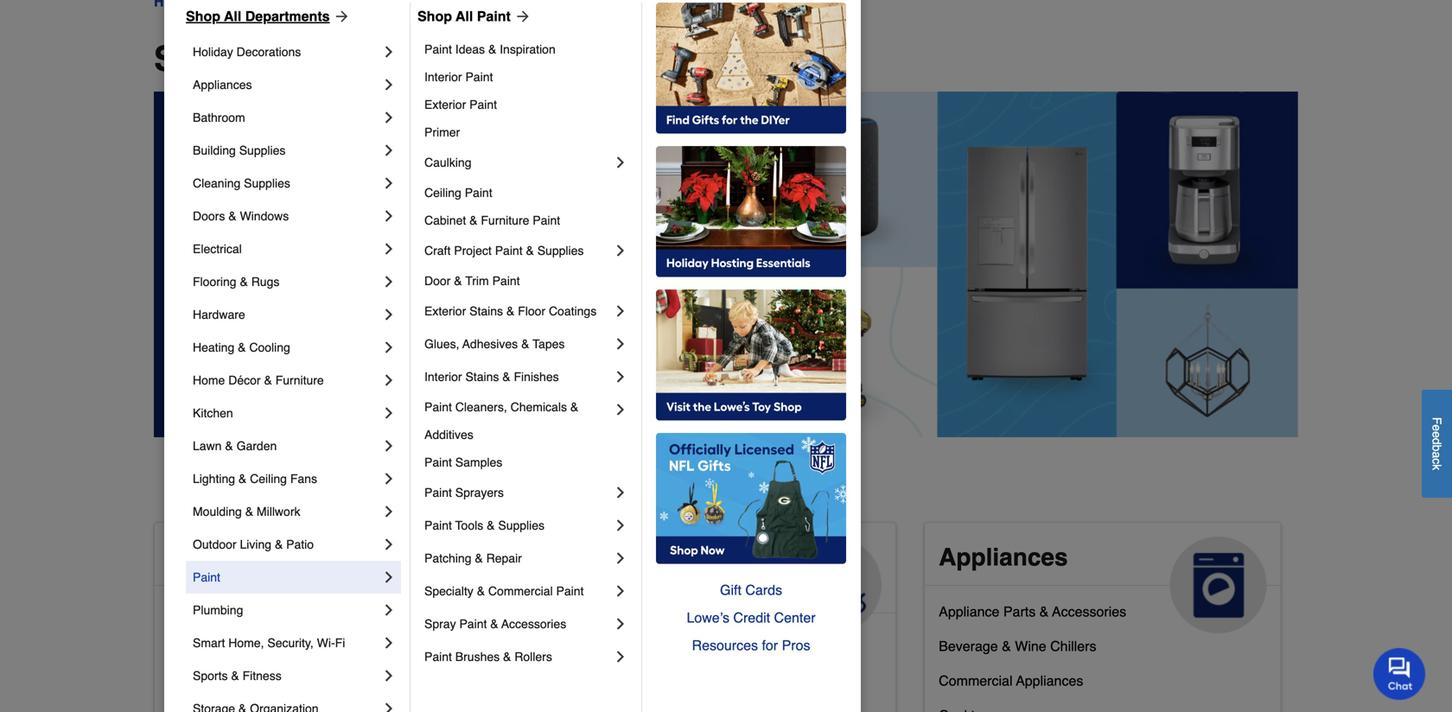 Task type: vqa. For each thing, say whether or not it's contained in the screenshot.
9,929
no



Task type: locate. For each thing, give the bounding box(es) containing it.
livestock supplies link
[[554, 628, 669, 662]]

furniture
[[481, 214, 530, 227], [276, 374, 324, 387], [686, 666, 741, 682]]

ideas
[[456, 42, 485, 56]]

building supplies
[[193, 144, 286, 157]]

interior up exterior paint
[[425, 70, 462, 84]]

& right chemicals
[[571, 400, 579, 414]]

& left finishes
[[503, 370, 511, 384]]

plumbing
[[193, 604, 243, 617]]

1 vertical spatial stains
[[466, 370, 499, 384]]

paint up additives
[[425, 400, 452, 414]]

all up ideas
[[456, 8, 473, 24]]

1 interior from the top
[[425, 70, 462, 84]]

cleaners,
[[456, 400, 507, 414]]

appliances down holiday
[[193, 78, 252, 92]]

all inside shop all paint link
[[456, 8, 473, 24]]

electrical
[[193, 242, 242, 256]]

door
[[425, 274, 451, 288]]

gift cards
[[720, 582, 783, 598]]

arrow right image up paint ideas & inspiration link
[[511, 8, 532, 25]]

0 vertical spatial commercial
[[489, 585, 553, 598]]

all up the holiday decorations
[[224, 8, 242, 24]]

chevron right image for electrical
[[381, 240, 398, 258]]

1 shop from the left
[[186, 8, 221, 24]]

& right parts
[[1040, 604, 1049, 620]]

0 vertical spatial stains
[[470, 304, 503, 318]]

& right entry
[[275, 673, 284, 689]]

appliances up parts
[[939, 544, 1069, 572]]

rollers
[[515, 650, 552, 664]]

interior
[[425, 70, 462, 84], [425, 370, 462, 384]]

0 horizontal spatial furniture
[[276, 374, 324, 387]]

supplies for building supplies
[[239, 144, 286, 157]]

exterior paint link
[[425, 91, 630, 118]]

chat invite button image
[[1374, 648, 1427, 701]]

stains for interior
[[466, 370, 499, 384]]

chevron right image for lawn & garden
[[381, 438, 398, 455]]

2 shop from the left
[[418, 8, 452, 24]]

spray paint & accessories
[[425, 617, 567, 631]]

1 horizontal spatial shop
[[418, 8, 452, 24]]

1 horizontal spatial all
[[249, 39, 293, 79]]

shop all paint
[[418, 8, 511, 24]]

exterior stains & floor coatings link
[[425, 295, 612, 328]]

2 interior from the top
[[425, 370, 462, 384]]

2 vertical spatial home
[[288, 673, 325, 689]]

paint cleaners, chemicals & additives link
[[425, 393, 612, 449]]

2 accessible from the top
[[169, 604, 235, 620]]

1 vertical spatial pet
[[554, 666, 575, 682]]

accessible bedroom
[[169, 639, 295, 655]]

3 accessible from the top
[[169, 639, 235, 655]]

& left wine
[[1002, 639, 1012, 655]]

windows
[[240, 209, 289, 223]]

hardware
[[193, 308, 245, 322]]

& left cooling
[[238, 341, 246, 355]]

& right specialty
[[477, 585, 485, 598]]

& left the floor
[[507, 304, 515, 318]]

paint right trim
[[493, 274, 520, 288]]

shop
[[154, 39, 240, 79]]

interior for interior paint
[[425, 70, 462, 84]]

1 horizontal spatial appliances link
[[925, 523, 1281, 634]]

f e e d b a c k
[[1431, 417, 1445, 470]]

f
[[1431, 417, 1445, 425]]

chevron right image for paint
[[381, 569, 398, 586]]

accessible home
[[169, 544, 369, 572]]

accessible down smart
[[169, 673, 235, 689]]

glues, adhesives & tapes
[[425, 337, 565, 351]]

1 accessible from the top
[[169, 544, 295, 572]]

& left "rugs"
[[240, 275, 248, 289]]

center
[[774, 610, 816, 626]]

& right animal
[[641, 544, 659, 572]]

stains up cleaners,
[[466, 370, 499, 384]]

arrow right image
[[330, 8, 351, 25], [511, 8, 532, 25]]

supplies up windows
[[244, 176, 290, 190]]

pet
[[666, 544, 703, 572], [554, 666, 575, 682]]

commercial down beverage
[[939, 673, 1013, 689]]

sprayers
[[456, 486, 504, 500]]

accessible up smart
[[169, 604, 235, 620]]

arrow right image for shop all paint
[[511, 8, 532, 25]]

pet up 'lowe's'
[[666, 544, 703, 572]]

exterior up primer
[[425, 98, 466, 112]]

interior for interior stains & finishes
[[425, 370, 462, 384]]

bathroom
[[193, 111, 245, 125], [239, 604, 299, 620]]

0 horizontal spatial arrow right image
[[330, 8, 351, 25]]

entry
[[239, 673, 271, 689]]

shop up holiday
[[186, 8, 221, 24]]

electrical link
[[193, 233, 381, 265]]

0 vertical spatial home
[[193, 374, 225, 387]]

appliances
[[193, 78, 252, 92], [939, 544, 1069, 572], [1017, 673, 1084, 689]]

e up d
[[1431, 425, 1445, 431]]

0 vertical spatial departments
[[245, 8, 330, 24]]

2 horizontal spatial furniture
[[686, 666, 741, 682]]

enjoy savings year-round. no matter what you're shopping for, find what you need at a great price. image
[[154, 92, 1299, 438]]

lowe's credit center
[[687, 610, 816, 626]]

supplies for cleaning supplies
[[244, 176, 290, 190]]

stains down trim
[[470, 304, 503, 318]]

chevron right image for home décor & furniture
[[381, 372, 398, 389]]

1 vertical spatial departments
[[303, 39, 514, 79]]

0 horizontal spatial shop
[[186, 8, 221, 24]]

supplies up houses,
[[616, 632, 669, 648]]

shop for shop all departments
[[186, 8, 221, 24]]

resources
[[692, 638, 758, 654]]

& up paint brushes & rollers
[[491, 617, 499, 631]]

accessories
[[1053, 604, 1127, 620], [502, 617, 567, 631]]

smart home, security, wi-fi link
[[193, 627, 381, 660]]

arrow right image inside shop all departments link
[[330, 8, 351, 25]]

& left rollers
[[503, 650, 511, 664]]

supplies inside 'link'
[[244, 176, 290, 190]]

departments for shop all departments
[[303, 39, 514, 79]]

& left tapes
[[522, 337, 530, 351]]

1 horizontal spatial ceiling
[[425, 186, 462, 200]]

paint ideas & inspiration link
[[425, 35, 630, 63]]

& down accessible bedroom link
[[231, 669, 239, 683]]

paint tools & supplies
[[425, 519, 545, 533]]

1 vertical spatial furniture
[[276, 374, 324, 387]]

2 arrow right image from the left
[[511, 8, 532, 25]]

chevron right image for doors & windows
[[381, 208, 398, 225]]

1 horizontal spatial arrow right image
[[511, 8, 532, 25]]

& right tools
[[487, 519, 495, 533]]

arrow right image up shop all departments
[[330, 8, 351, 25]]

& right doors
[[229, 209, 237, 223]]

commercial
[[489, 585, 553, 598], [939, 673, 1013, 689]]

chemicals
[[511, 400, 567, 414]]

0 vertical spatial interior
[[425, 70, 462, 84]]

& left trim
[[454, 274, 462, 288]]

paint up cabinet & furniture paint
[[465, 186, 493, 200]]

accessible entry & home link
[[169, 669, 325, 704]]

e
[[1431, 425, 1445, 431], [1431, 431, 1445, 438]]

outdoor
[[193, 538, 237, 552]]

& right décor
[[264, 374, 272, 387]]

floor
[[518, 304, 546, 318]]

stains inside interior stains & finishes link
[[466, 370, 499, 384]]

chevron right image for glues, adhesives & tapes
[[612, 336, 630, 353]]

exterior for exterior paint
[[425, 98, 466, 112]]

departments up holiday decorations link
[[245, 8, 330, 24]]

f e e d b a c k button
[[1423, 390, 1453, 498]]

0 horizontal spatial commercial
[[489, 585, 553, 598]]

pet inside 'animal & pet care'
[[666, 544, 703, 572]]

supplies up cleaning supplies
[[239, 144, 286, 157]]

spray
[[425, 617, 456, 631]]

animal
[[554, 544, 635, 572]]

accessories up rollers
[[502, 617, 567, 631]]

kitchen
[[193, 406, 233, 420]]

0 horizontal spatial all
[[224, 8, 242, 24]]

2 horizontal spatial all
[[456, 8, 473, 24]]

exterior paint
[[425, 98, 497, 112]]

living
[[240, 538, 272, 552]]

stains inside exterior stains & floor coatings link
[[470, 304, 503, 318]]

paint tools & supplies link
[[425, 509, 612, 542]]

accessible down moulding
[[169, 544, 295, 572]]

furniture down resources
[[686, 666, 741, 682]]

ceiling
[[425, 186, 462, 200], [250, 472, 287, 486]]

departments up exterior paint
[[303, 39, 514, 79]]

chevron right image for heating & cooling
[[381, 339, 398, 356]]

b
[[1431, 445, 1445, 452]]

moulding & millwork link
[[193, 496, 381, 528]]

ceiling paint link
[[425, 179, 630, 207]]

ceiling up cabinet
[[425, 186, 462, 200]]

paint down animal
[[556, 585, 584, 598]]

parts
[[1004, 604, 1036, 620]]

decorations
[[237, 45, 301, 59]]

exterior down door
[[425, 304, 466, 318]]

patching & repair link
[[425, 542, 612, 575]]

commercial down patching & repair 'link'
[[489, 585, 553, 598]]

paint down interior paint at the left top of the page
[[470, 98, 497, 112]]

1 arrow right image from the left
[[330, 8, 351, 25]]

chevron right image for hardware
[[381, 306, 398, 323]]

accessible bathroom
[[169, 604, 299, 620]]

exterior for exterior stains & floor coatings
[[425, 304, 466, 318]]

1 horizontal spatial commercial
[[939, 673, 1013, 689]]

1 horizontal spatial pet
[[666, 544, 703, 572]]

chevron right image
[[381, 43, 398, 61], [381, 76, 398, 93], [381, 109, 398, 126], [612, 154, 630, 171], [381, 208, 398, 225], [612, 303, 630, 320], [612, 336, 630, 353], [381, 339, 398, 356], [612, 401, 630, 419], [381, 405, 398, 422], [612, 484, 630, 502], [381, 536, 398, 553], [612, 616, 630, 633], [381, 635, 398, 652]]

décor
[[229, 374, 261, 387]]

credit
[[734, 610, 771, 626]]

appliances link down "decorations"
[[193, 68, 381, 101]]

bathroom up smart home, security, wi-fi
[[239, 604, 299, 620]]

1 vertical spatial exterior
[[425, 304, 466, 318]]

e up "b" on the right bottom of the page
[[1431, 431, 1445, 438]]

beverage & wine chillers
[[939, 639, 1097, 655]]

& left "patio"
[[275, 538, 283, 552]]

1 horizontal spatial accessories
[[1053, 604, 1127, 620]]

1 vertical spatial interior
[[425, 370, 462, 384]]

chevron right image for interior stains & finishes
[[612, 368, 630, 386]]

sports & fitness
[[193, 669, 282, 683]]

accessible up "sports"
[[169, 639, 235, 655]]

appliances image
[[1171, 537, 1268, 634]]

chevron right image
[[381, 142, 398, 159], [381, 175, 398, 192], [381, 240, 398, 258], [612, 242, 630, 259], [381, 273, 398, 291], [381, 306, 398, 323], [612, 368, 630, 386], [381, 372, 398, 389], [381, 438, 398, 455], [381, 470, 398, 488], [381, 503, 398, 521], [612, 517, 630, 534], [612, 550, 630, 567], [381, 569, 398, 586], [612, 583, 630, 600], [381, 602, 398, 619], [612, 649, 630, 666], [381, 668, 398, 685], [381, 700, 398, 713]]

supplies up patching & repair 'link'
[[498, 519, 545, 533]]

accessories up chillers at bottom right
[[1053, 604, 1127, 620]]

tapes
[[533, 337, 565, 351]]

supplies
[[239, 144, 286, 157], [244, 176, 290, 190], [538, 244, 584, 258], [498, 519, 545, 533], [616, 632, 669, 648]]

0 horizontal spatial ceiling
[[250, 472, 287, 486]]

paint down spray
[[425, 650, 452, 664]]

appliances link up chillers at bottom right
[[925, 523, 1281, 634]]

arrow right image inside shop all paint link
[[511, 8, 532, 25]]

1 vertical spatial appliances link
[[925, 523, 1281, 634]]

0 horizontal spatial accessories
[[502, 617, 567, 631]]

smart
[[193, 637, 225, 650]]

millwork
[[257, 505, 301, 519]]

home,
[[229, 637, 264, 650]]

paint right spray
[[460, 617, 487, 631]]

appliances down wine
[[1017, 673, 1084, 689]]

furniture up craft project paint & supplies
[[481, 214, 530, 227]]

0 vertical spatial exterior
[[425, 98, 466, 112]]

chevron right image for outdoor living & patio
[[381, 536, 398, 553]]

departments
[[245, 8, 330, 24], [303, 39, 514, 79]]

& right cabinet
[[470, 214, 478, 227]]

pet left beds,
[[554, 666, 575, 682]]

0 vertical spatial furniture
[[481, 214, 530, 227]]

accessible for accessible home
[[169, 544, 295, 572]]

accessible bathroom link
[[169, 600, 299, 635]]

& left millwork
[[245, 505, 253, 519]]

caulking link
[[425, 146, 612, 179]]

2 exterior from the top
[[425, 304, 466, 318]]

paint samples
[[425, 456, 503, 470]]

gift cards link
[[656, 577, 847, 605]]

accessories for appliance parts & accessories
[[1053, 604, 1127, 620]]

flooring & rugs link
[[193, 265, 381, 298]]

ceiling up millwork
[[250, 472, 287, 486]]

all inside shop all departments link
[[224, 8, 242, 24]]

building
[[193, 144, 236, 157]]

chevron right image for paint cleaners, chemicals & additives
[[612, 401, 630, 419]]

chevron right image for patching & repair
[[612, 550, 630, 567]]

bathroom up building
[[193, 111, 245, 125]]

lawn & garden
[[193, 439, 277, 453]]

holiday hosting essentials. image
[[656, 146, 847, 278]]

0 vertical spatial appliances link
[[193, 68, 381, 101]]

chevron right image for exterior stains & floor coatings
[[612, 303, 630, 320]]

specialty & commercial paint link
[[425, 575, 612, 608]]

1 exterior from the top
[[425, 98, 466, 112]]

0 vertical spatial appliances
[[193, 78, 252, 92]]

& left repair
[[475, 552, 483, 566]]

paint down additives
[[425, 456, 452, 470]]

shop for shop all paint
[[418, 8, 452, 24]]

0 vertical spatial pet
[[666, 544, 703, 572]]

pet beds, houses, & furniture link
[[554, 662, 741, 697]]

1 vertical spatial home
[[302, 544, 369, 572]]

appliance parts & accessories link
[[939, 600, 1127, 635]]

accessible
[[169, 544, 295, 572], [169, 604, 235, 620], [169, 639, 235, 655], [169, 673, 235, 689]]

all down shop all departments link
[[249, 39, 293, 79]]

0 horizontal spatial appliances link
[[193, 68, 381, 101]]

security,
[[268, 637, 314, 650]]

shop up paint ideas & inspiration
[[418, 8, 452, 24]]

chevron right image for specialty & commercial paint
[[612, 583, 630, 600]]

building supplies link
[[193, 134, 381, 167]]

interior down the glues, on the left top
[[425, 370, 462, 384]]

& right the 'lawn'
[[225, 439, 233, 453]]

4 accessible from the top
[[169, 673, 235, 689]]

furniture down heating & cooling link
[[276, 374, 324, 387]]

wine
[[1015, 639, 1047, 655]]



Task type: describe. For each thing, give the bounding box(es) containing it.
trim
[[466, 274, 489, 288]]

stains for exterior
[[470, 304, 503, 318]]

beds,
[[579, 666, 614, 682]]

arrow right image for shop all departments
[[330, 8, 351, 25]]

paint down ceiling paint link
[[533, 214, 561, 227]]

chevron right image for cleaning supplies
[[381, 175, 398, 192]]

officially licensed n f l gifts. shop now. image
[[656, 433, 847, 565]]

specialty & commercial paint
[[425, 585, 584, 598]]

1 e from the top
[[1431, 425, 1445, 431]]

2 e from the top
[[1431, 431, 1445, 438]]

paint down cabinet & furniture paint
[[495, 244, 523, 258]]

paint cleaners, chemicals & additives
[[425, 400, 582, 442]]

chevron right image for building supplies
[[381, 142, 398, 159]]

accessible for accessible entry & home
[[169, 673, 235, 689]]

& right ideas
[[489, 42, 497, 56]]

outdoor living & patio
[[193, 538, 314, 552]]

glues,
[[425, 337, 460, 351]]

chevron right image for bathroom
[[381, 109, 398, 126]]

beverage
[[939, 639, 999, 655]]

cabinet & furniture paint link
[[425, 207, 630, 234]]

accessible home image
[[400, 537, 497, 634]]

pet beds, houses, & furniture
[[554, 666, 741, 682]]

heating & cooling link
[[193, 331, 381, 364]]

rugs
[[251, 275, 280, 289]]

accessible for accessible bathroom
[[169, 604, 235, 620]]

1 horizontal spatial furniture
[[481, 214, 530, 227]]

bedroom
[[239, 639, 295, 655]]

plumbing link
[[193, 594, 381, 627]]

animal & pet care image
[[785, 537, 882, 634]]

chevron right image for kitchen
[[381, 405, 398, 422]]

paint left tools
[[425, 519, 452, 533]]

shop all departments
[[186, 8, 330, 24]]

paint sprayers
[[425, 486, 504, 500]]

2 vertical spatial appliances
[[1017, 673, 1084, 689]]

doors & windows link
[[193, 200, 381, 233]]

lighting & ceiling fans link
[[193, 463, 381, 496]]

chevron right image for flooring & rugs
[[381, 273, 398, 291]]

inspiration
[[500, 42, 556, 56]]

wi-
[[317, 637, 335, 650]]

chevron right image for moulding & millwork
[[381, 503, 398, 521]]

holiday decorations link
[[193, 35, 381, 68]]

accessible for accessible bedroom
[[169, 639, 235, 655]]

chevron right image for paint sprayers
[[612, 484, 630, 502]]

moulding
[[193, 505, 242, 519]]

chevron right image for holiday decorations
[[381, 43, 398, 61]]

houses,
[[618, 666, 669, 682]]

home décor & furniture
[[193, 374, 324, 387]]

supplies up door & trim paint link
[[538, 244, 584, 258]]

accessories for spray paint & accessories
[[502, 617, 567, 631]]

& inside "paint cleaners, chemicals & additives"
[[571, 400, 579, 414]]

0 vertical spatial ceiling
[[425, 186, 462, 200]]

chevron right image for smart home, security, wi-fi
[[381, 635, 398, 652]]

livestock
[[554, 632, 612, 648]]

1 vertical spatial ceiling
[[250, 472, 287, 486]]

lighting
[[193, 472, 235, 486]]

shop all paint link
[[418, 6, 532, 27]]

2 vertical spatial furniture
[[686, 666, 741, 682]]

patching
[[425, 552, 472, 566]]

paint sprayers link
[[425, 477, 612, 509]]

1 vertical spatial bathroom
[[239, 604, 299, 620]]

c
[[1431, 458, 1445, 464]]

paint down ideas
[[466, 70, 493, 84]]

paint link
[[193, 561, 381, 594]]

visit the lowe's toy shop. image
[[656, 290, 847, 421]]

chevron right image for plumbing
[[381, 602, 398, 619]]

all for paint
[[456, 8, 473, 24]]

chevron right image for appliances
[[381, 76, 398, 93]]

all for departments
[[224, 8, 242, 24]]

0 vertical spatial bathroom
[[193, 111, 245, 125]]

door & trim paint link
[[425, 267, 630, 295]]

animal & pet care link
[[540, 523, 896, 634]]

interior paint
[[425, 70, 493, 84]]

chevron right image for lighting & ceiling fans
[[381, 470, 398, 488]]

sports
[[193, 669, 228, 683]]

paint samples link
[[425, 449, 630, 477]]

supplies for livestock supplies
[[616, 632, 669, 648]]

chevron right image for caulking
[[612, 154, 630, 171]]

primer
[[425, 125, 460, 139]]

paint brushes & rollers
[[425, 650, 552, 664]]

appliance
[[939, 604, 1000, 620]]

door & trim paint
[[425, 274, 520, 288]]

departments for shop all departments
[[245, 8, 330, 24]]

k
[[1431, 464, 1445, 470]]

home décor & furniture link
[[193, 364, 381, 397]]

paint down outdoor on the left bottom of page
[[193, 571, 220, 585]]

0 horizontal spatial pet
[[554, 666, 575, 682]]

a
[[1431, 452, 1445, 458]]

paint left ideas
[[425, 42, 452, 56]]

accessible bedroom link
[[169, 635, 295, 669]]

chevron right image for craft project paint & supplies
[[612, 242, 630, 259]]

for
[[762, 638, 778, 654]]

chevron right image for paint tools & supplies
[[612, 517, 630, 534]]

fi
[[335, 637, 345, 650]]

heating
[[193, 341, 235, 355]]

pros
[[782, 638, 811, 654]]

additives
[[425, 428, 474, 442]]

& inside 'animal & pet care'
[[641, 544, 659, 572]]

paint inside "paint cleaners, chemicals & additives"
[[425, 400, 452, 414]]

commercial appliances link
[[939, 669, 1084, 704]]

animal & pet care
[[554, 544, 703, 599]]

kitchen link
[[193, 397, 381, 430]]

adhesives
[[463, 337, 518, 351]]

flooring & rugs
[[193, 275, 280, 289]]

& down cabinet & furniture paint link
[[526, 244, 534, 258]]

paint up paint ideas & inspiration
[[477, 8, 511, 24]]

flooring
[[193, 275, 237, 289]]

craft project paint & supplies link
[[425, 234, 612, 267]]

chillers
[[1051, 639, 1097, 655]]

find gifts for the diyer. image
[[656, 3, 847, 134]]

sports & fitness link
[[193, 660, 381, 693]]

1 vertical spatial commercial
[[939, 673, 1013, 689]]

care
[[554, 572, 608, 599]]

cabinet & furniture paint
[[425, 214, 561, 227]]

caulking
[[425, 156, 472, 170]]

specialty
[[425, 585, 474, 598]]

hardware link
[[193, 298, 381, 331]]

gift
[[720, 582, 742, 598]]

& right lighting
[[239, 472, 247, 486]]

appliance parts & accessories
[[939, 604, 1127, 620]]

ceiling paint
[[425, 186, 493, 200]]

cooling
[[249, 341, 290, 355]]

& right houses,
[[672, 666, 682, 682]]

chevron right image for sports & fitness
[[381, 668, 398, 685]]

chevron right image for paint brushes & rollers
[[612, 649, 630, 666]]

lowe's
[[687, 610, 730, 626]]

craft project paint & supplies
[[425, 244, 584, 258]]

chevron right image for spray paint & accessories
[[612, 616, 630, 633]]

paint down the paint samples
[[425, 486, 452, 500]]

d
[[1431, 438, 1445, 445]]

shop all departments
[[154, 39, 514, 79]]

fitness
[[243, 669, 282, 683]]

1 vertical spatial appliances
[[939, 544, 1069, 572]]

interior stains & finishes link
[[425, 361, 612, 393]]

& inside 'link'
[[475, 552, 483, 566]]

livestock supplies
[[554, 632, 669, 648]]



